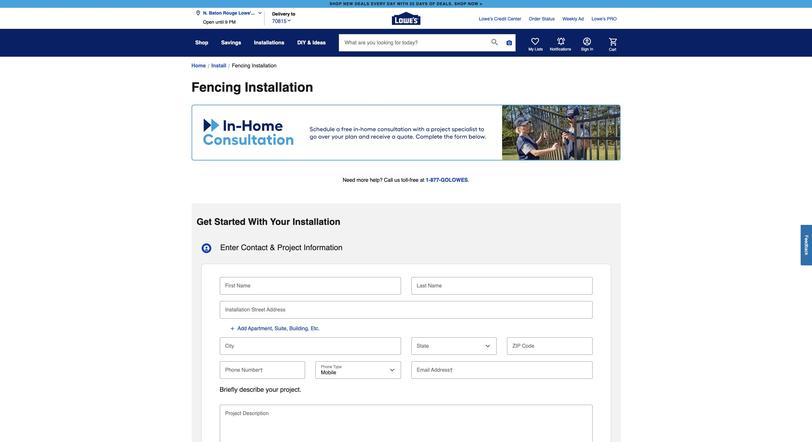 Task type: vqa. For each thing, say whether or not it's contained in the screenshot.
the Shop GE
no



Task type: describe. For each thing, give the bounding box(es) containing it.
home
[[191, 63, 206, 69]]

lowe's home improvement cart image
[[609, 38, 617, 46]]

zip code
[[513, 343, 534, 349]]

b
[[804, 246, 809, 248]]

last name
[[417, 283, 442, 289]]

f
[[804, 235, 809, 238]]

sign in button
[[581, 38, 593, 52]]

cart
[[609, 47, 616, 52]]

lowe's for lowe's pro
[[592, 16, 606, 21]]

ad
[[579, 16, 584, 21]]

new
[[343, 2, 353, 6]]

deals.
[[437, 2, 453, 6]]

order
[[529, 16, 541, 21]]

email address†
[[417, 367, 453, 373]]

call
[[384, 177, 393, 183]]

in
[[590, 47, 593, 52]]

install
[[211, 63, 226, 69]]

last
[[417, 283, 427, 289]]

at
[[420, 177, 424, 183]]

n.
[[203, 10, 208, 16]]

get started with your installation
[[197, 217, 341, 227]]

weekly ad
[[563, 16, 584, 21]]

lowe's home improvement account image
[[583, 38, 591, 45]]

0 vertical spatial fencing
[[232, 63, 250, 69]]

k
[[804, 253, 809, 255]]

describe
[[239, 386, 264, 394]]

Email Address† text field
[[414, 362, 590, 376]]

golowes
[[441, 177, 468, 183]]

project.
[[280, 386, 301, 394]]

lowe'...
[[238, 10, 255, 16]]

70815
[[272, 18, 287, 24]]

my lists
[[529, 47, 543, 52]]

plus image
[[230, 326, 235, 331]]

open until 9 pm
[[203, 19, 236, 25]]

f e e d b a c k
[[804, 235, 809, 255]]

savings button
[[221, 37, 241, 49]]

First Name text field
[[222, 277, 398, 291]]

day
[[387, 2, 396, 6]]

every
[[371, 2, 386, 6]]

first name
[[225, 283, 251, 289]]

877-
[[430, 177, 441, 183]]

diy & ideas button
[[297, 37, 326, 49]]

Installation Street Address text field
[[222, 301, 590, 315]]

diy & ideas
[[297, 40, 326, 46]]

address†
[[431, 367, 453, 373]]

lowe's credit center
[[479, 16, 521, 21]]

with
[[397, 2, 408, 6]]

& inside button
[[307, 40, 311, 46]]

shop button
[[195, 37, 208, 49]]

pro
[[607, 16, 617, 21]]

to
[[291, 11, 295, 17]]

chevron down image inside 70815 button
[[287, 18, 292, 23]]

70815 button
[[272, 17, 292, 25]]

of
[[429, 2, 435, 6]]

open
[[203, 19, 214, 25]]

delivery to
[[272, 11, 295, 17]]

ZIP Code text field
[[510, 338, 590, 352]]

add
[[238, 326, 247, 332]]

information
[[304, 243, 343, 252]]

add apartment, suite, building, etc.
[[238, 326, 320, 332]]

1 vertical spatial fencing
[[191, 80, 241, 95]]

1 vertical spatial &
[[270, 243, 275, 252]]

installation inside fencing installation link
[[252, 63, 277, 69]]

description
[[243, 411, 269, 417]]

etc.
[[311, 326, 320, 332]]

briefly describe your project.
[[220, 386, 301, 394]]

city
[[225, 343, 234, 349]]

sign
[[581, 47, 589, 52]]

phone
[[225, 367, 240, 373]]

weekly
[[563, 16, 577, 21]]

1 shop from the left
[[330, 2, 342, 6]]

pm
[[229, 19, 236, 25]]

center
[[508, 16, 521, 21]]

diy
[[297, 40, 306, 46]]

suite,
[[275, 326, 288, 332]]



Task type: locate. For each thing, give the bounding box(es) containing it.
add apartment, suite, building, etc. button
[[229, 325, 320, 332]]

fencing installation down fencing installation link in the top left of the page
[[191, 80, 313, 95]]

1 vertical spatial fencing installation
[[191, 80, 313, 95]]

credit
[[494, 16, 506, 21]]

location image
[[195, 10, 201, 16]]

home link
[[191, 62, 206, 70]]

& right diy
[[307, 40, 311, 46]]

more
[[357, 177, 368, 183]]

lowe's home improvement notification center image
[[557, 38, 565, 45]]

chevron down image inside 'n. baton rouge lowe'...' button
[[255, 10, 263, 16]]

lowe's
[[479, 16, 493, 21], [592, 16, 606, 21]]

0 vertical spatial chevron down image
[[255, 10, 263, 16]]

Search Query text field
[[339, 34, 486, 51]]

shop
[[195, 40, 208, 46]]

0 horizontal spatial shop
[[330, 2, 342, 6]]

1 horizontal spatial project
[[277, 243, 302, 252]]

my
[[529, 47, 534, 52]]

get
[[197, 217, 212, 227]]

2 name from the left
[[428, 283, 442, 289]]

1 vertical spatial chevron down image
[[287, 18, 292, 23]]

0 vertical spatial project
[[277, 243, 302, 252]]

installations button
[[254, 37, 284, 49]]

notifications
[[550, 47, 571, 51]]

fencing installation link
[[232, 62, 277, 70]]

project left description
[[225, 411, 241, 417]]

days
[[416, 2, 428, 6]]

Last Name text field
[[414, 277, 590, 291]]

1 name from the left
[[237, 283, 251, 289]]

us
[[394, 177, 400, 183]]

project description
[[225, 411, 269, 417]]

number†
[[242, 367, 263, 373]]

cart button
[[600, 38, 617, 52]]

rouge
[[223, 10, 237, 16]]

name
[[237, 283, 251, 289], [428, 283, 442, 289]]

name right last
[[428, 283, 442, 289]]

lowe's pro
[[592, 16, 617, 21]]

1 e from the top
[[804, 238, 809, 241]]

1 horizontal spatial shop
[[454, 2, 467, 6]]

fencing installation down installations
[[232, 63, 277, 69]]

fencing down 'install' link
[[191, 80, 241, 95]]

chevron down image down the to
[[287, 18, 292, 23]]

0 horizontal spatial name
[[237, 283, 251, 289]]

order status link
[[529, 16, 555, 22]]

your
[[266, 386, 278, 394]]

until
[[215, 19, 224, 25]]

schedule a free in-home consultation to go over your plan and receive a quote. image
[[191, 105, 621, 161]]

status
[[542, 16, 555, 21]]

0 horizontal spatial &
[[270, 243, 275, 252]]

shop new deals every day with 25 days of deals. shop now > link
[[328, 0, 484, 8]]

shop new deals every day with 25 days of deals. shop now >
[[330, 2, 483, 6]]

>
[[480, 2, 483, 6]]

name for last name
[[428, 283, 442, 289]]

Project Description text field
[[222, 414, 590, 442]]

delivery
[[272, 11, 290, 17]]

e up d
[[804, 238, 809, 241]]

lowe's home improvement lists image
[[531, 38, 539, 45]]

& right contact
[[270, 243, 275, 252]]

0 vertical spatial &
[[307, 40, 311, 46]]

0 horizontal spatial chevron down image
[[255, 10, 263, 16]]

1-
[[426, 177, 430, 183]]

briefly
[[220, 386, 238, 394]]

9
[[225, 19, 228, 25]]

0 horizontal spatial lowe's
[[479, 16, 493, 21]]

1 horizontal spatial chevron down image
[[287, 18, 292, 23]]

0 horizontal spatial project
[[225, 411, 241, 417]]

1 horizontal spatial &
[[307, 40, 311, 46]]

chevron down image left delivery
[[255, 10, 263, 16]]

Phone Number† text field
[[222, 362, 303, 376]]

chevron down image
[[255, 10, 263, 16], [287, 18, 292, 23]]

fencing
[[232, 63, 250, 69], [191, 80, 241, 95]]

25
[[410, 2, 415, 6]]

1 lowe's from the left
[[479, 16, 493, 21]]

installation street address
[[225, 307, 285, 313]]

1-877-golowes link
[[426, 177, 468, 183]]

n. baton rouge lowe'...
[[203, 10, 255, 16]]

free
[[410, 177, 419, 183]]

lowe's left credit
[[479, 16, 493, 21]]

toll-
[[401, 177, 410, 183]]

project down your
[[277, 243, 302, 252]]

street
[[251, 307, 265, 313]]

fencing right install
[[232, 63, 250, 69]]

contact and project information image
[[201, 243, 212, 254]]

need more help? call us toll-free at 1-877-golowes .
[[343, 177, 469, 183]]

started
[[214, 217, 246, 227]]

lowe's for lowe's credit center
[[479, 16, 493, 21]]

weekly ad link
[[563, 16, 584, 22]]

name right first
[[237, 283, 251, 289]]

contact
[[241, 243, 268, 252]]

c
[[804, 251, 809, 253]]

order status
[[529, 16, 555, 21]]

n. baton rouge lowe'... button
[[195, 6, 265, 19]]

help?
[[370, 177, 383, 183]]

phone number†
[[225, 367, 263, 373]]

f e e d b a c k button
[[801, 225, 812, 265]]

e up b
[[804, 241, 809, 243]]

with
[[248, 217, 268, 227]]

a
[[804, 248, 809, 251]]

name for first name
[[237, 283, 251, 289]]

first
[[225, 283, 235, 289]]

lowe's home improvement logo image
[[392, 4, 420, 33]]

2 shop from the left
[[454, 2, 467, 6]]

City text field
[[222, 338, 398, 352]]

lists
[[535, 47, 543, 52]]

baton
[[209, 10, 222, 16]]

installation
[[252, 63, 277, 69], [245, 80, 313, 95], [293, 217, 341, 227], [225, 307, 250, 313]]

0 vertical spatial fencing installation
[[232, 63, 277, 69]]

shop left "now"
[[454, 2, 467, 6]]

my lists link
[[529, 38, 543, 52]]

camera image
[[506, 40, 513, 46]]

2 e from the top
[[804, 241, 809, 243]]

1 horizontal spatial lowe's
[[592, 16, 606, 21]]

1 horizontal spatial name
[[428, 283, 442, 289]]

1 vertical spatial project
[[225, 411, 241, 417]]

None search field
[[339, 34, 516, 58]]

building,
[[289, 326, 309, 332]]

shop left new
[[330, 2, 342, 6]]

email
[[417, 367, 430, 373]]

address
[[267, 307, 285, 313]]

shop
[[330, 2, 342, 6], [454, 2, 467, 6]]

enter contact & project information
[[220, 243, 343, 252]]

search image
[[492, 39, 498, 45]]

lowe's credit center link
[[479, 16, 521, 22]]

code
[[522, 343, 534, 349]]

2 lowe's from the left
[[592, 16, 606, 21]]

project
[[277, 243, 302, 252], [225, 411, 241, 417]]

installations
[[254, 40, 284, 46]]

install link
[[211, 62, 226, 70]]

savings
[[221, 40, 241, 46]]

lowe's left pro
[[592, 16, 606, 21]]

zip
[[513, 343, 521, 349]]

ideas
[[313, 40, 326, 46]]



